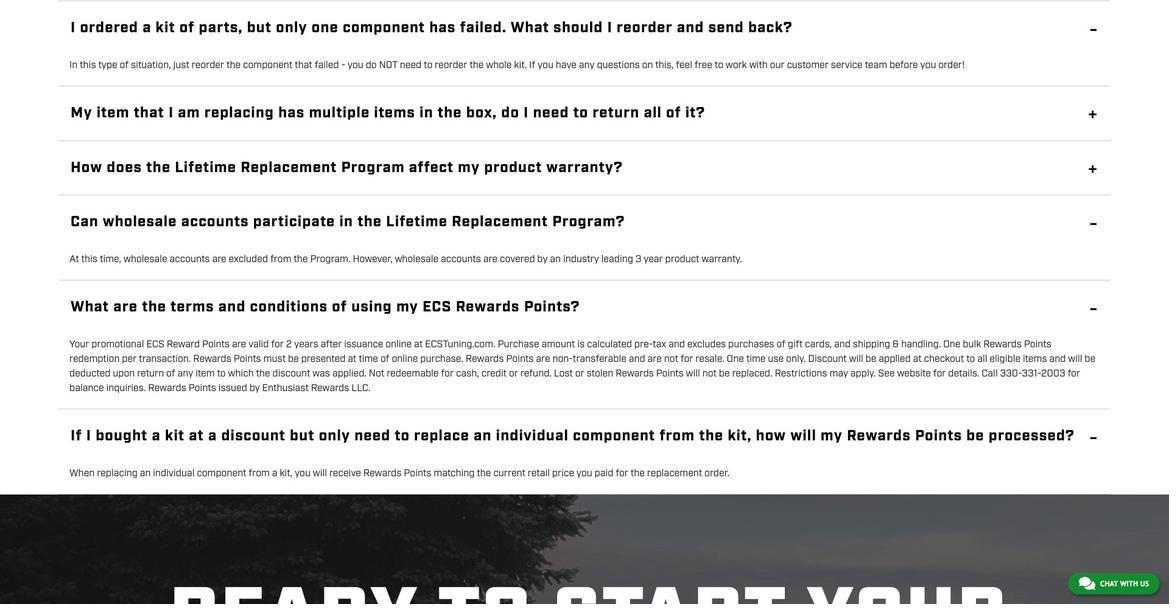 Task type: locate. For each thing, give the bounding box(es) containing it.
you right -
[[348, 59, 363, 72]]

order!
[[938, 59, 965, 72]]

parts,
[[199, 18, 243, 38]]

1 horizontal spatial not
[[702, 368, 717, 381]]

ecs inside your promotional ecs reward points are valid for 2 years after issuance online at ecstuning.com. purchase amount is calculated pre-tax and excludes purchases of gift cards, and shipping & handling.  one bulk rewards points redemption per transaction. rewards points must be presented at time of online purchase. rewards points are non-transferable and are not for resale. one time use only. discount will be applied at checkout to all eligible items and will be deducted upon return of any item to which the discount was applied. not redeemable for cash, credit or refund.  lost or stolen rewards points will not be replaced. restrictions may apply. see website for details.  call 330-331-2003 for balance inquiries. rewards points issued by enthusiast rewards llc.
[[146, 339, 164, 351]]

in
[[420, 103, 433, 123], [339, 213, 353, 232]]

this right the in
[[80, 59, 96, 72]]

item left which
[[196, 368, 215, 381]]

in up program.
[[339, 213, 353, 232]]

by inside your promotional ecs reward points are valid for 2 years after issuance online at ecstuning.com. purchase amount is calculated pre-tax and excludes purchases of gift cards, and shipping & handling.  one bulk rewards points redemption per transaction. rewards points must be presented at time of online purchase. rewards points are non-transferable and are not for resale. one time use only. discount will be applied at checkout to all eligible items and will be deducted upon return of any item to which the discount was applied. not redeemable for cash, credit or refund.  lost or stolen rewards points will not be replaced. restrictions may apply. see website for details.  call 330-331-2003 for balance inquiries. rewards points issued by enthusiast rewards llc.
[[249, 382, 260, 395]]

0 vertical spatial kit,
[[728, 427, 752, 446]]

replacing right am
[[204, 103, 274, 123]]

an down bought
[[140, 468, 151, 480]]

any down transaction.
[[178, 368, 193, 381]]

rewards
[[456, 298, 520, 317], [983, 339, 1022, 351], [193, 353, 231, 366], [466, 353, 504, 366], [616, 368, 654, 381], [148, 382, 186, 395], [311, 382, 349, 395], [847, 427, 911, 446], [363, 468, 402, 480]]

1 vertical spatial ecs
[[146, 339, 164, 351]]

i
[[71, 18, 76, 38], [607, 18, 612, 38], [169, 103, 174, 123], [524, 103, 529, 123], [86, 427, 91, 446]]

0 vertical spatial discount
[[273, 368, 310, 381]]

current
[[493, 468, 525, 480]]

all up call
[[977, 353, 987, 366]]

0 horizontal spatial do
[[366, 59, 377, 72]]

1 vertical spatial all
[[977, 353, 987, 366]]

0 horizontal spatial one
[[727, 353, 744, 366]]

but down enthusiast
[[290, 427, 315, 446]]

individual
[[496, 427, 569, 446], [153, 468, 195, 480]]

i left bought
[[86, 427, 91, 446]]

back?
[[748, 18, 793, 38]]

if up when
[[71, 427, 82, 446]]

you left "paid"
[[577, 468, 592, 480]]

0 vertical spatial ecs
[[423, 298, 452, 317]]

0 horizontal spatial my
[[396, 298, 418, 317]]

to right free
[[715, 59, 723, 72]]

1 vertical spatial replacing
[[97, 468, 138, 480]]

replacement up participate
[[241, 158, 337, 178]]

1 horizontal spatial do
[[501, 103, 519, 123]]

1 horizontal spatial replacing
[[204, 103, 274, 123]]

all inside your promotional ecs reward points are valid for 2 years after issuance online at ecstuning.com. purchase amount is calculated pre-tax and excludes purchases of gift cards, and shipping & handling.  one bulk rewards points redemption per transaction. rewards points must be presented at time of online purchase. rewards points are non-transferable and are not for resale. one time use only. discount will be applied at checkout to all eligible items and will be deducted upon return of any item to which the discount was applied. not redeemable for cash, credit or refund.  lost or stolen rewards points will not be replaced. restrictions may apply. see website for details.  call 330-331-2003 for balance inquiries. rewards points issued by enthusiast rewards llc.
[[977, 353, 987, 366]]

or right credit
[[509, 368, 518, 381]]

item right 'my'
[[97, 103, 130, 123]]

0 horizontal spatial individual
[[153, 468, 195, 480]]

return down questions
[[593, 103, 640, 123]]

0 horizontal spatial or
[[509, 368, 518, 381]]

reorder up on
[[617, 18, 673, 38]]

only left one
[[276, 18, 307, 38]]

0 vertical spatial replacement
[[241, 158, 337, 178]]

replacement
[[241, 158, 337, 178], [452, 213, 548, 232]]

industry
[[563, 253, 599, 266]]

1 vertical spatial this
[[81, 253, 97, 266]]

do right box,
[[501, 103, 519, 123]]

lifetime
[[175, 158, 236, 178], [386, 213, 448, 232]]

with left our at the top of the page
[[749, 59, 768, 72]]

1 vertical spatial need
[[533, 103, 569, 123]]

the left program.
[[294, 253, 308, 266]]

0 horizontal spatial an
[[140, 468, 151, 480]]

checkout
[[924, 353, 964, 366]]

the down must at the left bottom of the page
[[256, 368, 270, 381]]

0 vertical spatial in
[[420, 103, 433, 123]]

refund.
[[520, 368, 552, 381]]

1 vertical spatial any
[[178, 368, 193, 381]]

you
[[348, 59, 363, 72], [538, 59, 553, 72], [920, 59, 936, 72], [295, 468, 311, 480], [577, 468, 592, 480]]

what up the your
[[71, 298, 109, 317]]

llc.
[[351, 382, 370, 395]]

an right replace
[[474, 427, 492, 446]]

the left whole in the left top of the page
[[470, 59, 484, 72]]

my right using
[[396, 298, 418, 317]]

by
[[537, 253, 548, 266], [249, 382, 260, 395]]

the down parts,
[[226, 59, 241, 72]]

1 horizontal spatial items
[[1023, 353, 1047, 366]]

has left 'failed.'
[[429, 18, 456, 38]]

kit, left "how"
[[728, 427, 752, 446]]

need up when replacing an individual component from a kit, you will receive rewards points matching the current retail price you paid for the replacement order.
[[354, 427, 390, 446]]

kit right bought
[[165, 427, 185, 446]]

2 horizontal spatial an
[[550, 253, 561, 266]]

are left 'valid'
[[232, 339, 246, 351]]

0 vertical spatial one
[[943, 339, 960, 351]]

discount up enthusiast
[[273, 368, 310, 381]]

return inside your promotional ecs reward points are valid for 2 years after issuance online at ecstuning.com. purchase amount is calculated pre-tax and excludes purchases of gift cards, and shipping & handling.  one bulk rewards points redemption per transaction. rewards points must be presented at time of online purchase. rewards points are non-transferable and are not for resale. one time use only. discount will be applied at checkout to all eligible items and will be deducted upon return of any item to which the discount was applied. not redeemable for cash, credit or refund.  lost or stolen rewards points will not be replaced. restrictions may apply. see website for details.  call 330-331-2003 for balance inquiries. rewards points issued by enthusiast rewards llc.
[[137, 368, 164, 381]]

not
[[664, 353, 678, 366], [702, 368, 717, 381]]

resale.
[[696, 353, 724, 366]]

1 horizontal spatial any
[[579, 59, 595, 72]]

discount down 'issued'
[[221, 427, 286, 446]]

items down not
[[374, 103, 415, 123]]

which
[[228, 368, 254, 381]]

any right have
[[579, 59, 595, 72]]

2 horizontal spatial need
[[533, 103, 569, 123]]

how
[[71, 158, 103, 178]]

how does the lifetime replacement program affect my product warranty?
[[71, 158, 623, 178]]

the right "paid"
[[631, 468, 645, 480]]

with left us
[[1120, 580, 1138, 589]]

my right affect at the left top
[[458, 158, 480, 178]]

but
[[247, 18, 272, 38], [290, 427, 315, 446]]

pre-
[[634, 339, 653, 351]]

and
[[677, 18, 704, 38], [218, 298, 246, 317], [669, 339, 685, 351], [834, 339, 851, 351], [629, 353, 645, 366], [1049, 353, 1066, 366]]

you left order! at the right top of the page
[[920, 59, 936, 72]]

i left am
[[169, 103, 174, 123]]

with
[[749, 59, 768, 72], [1120, 580, 1138, 589]]

2 horizontal spatial reorder
[[617, 18, 673, 38]]

for
[[271, 339, 284, 351], [681, 353, 693, 366], [441, 368, 454, 381], [933, 368, 946, 381], [1068, 368, 1080, 381], [616, 468, 628, 480]]

return down transaction.
[[137, 368, 164, 381]]

not down resale.
[[702, 368, 717, 381]]

service
[[831, 59, 863, 72]]

before
[[890, 59, 918, 72]]

for down purchase.
[[441, 368, 454, 381]]

just
[[173, 59, 189, 72]]

lifetime up at this time, wholesale accounts are excluded from the program. however, wholesale accounts are covered by an                         industry leading 3 year product warranty.
[[386, 213, 448, 232]]

what up kit.
[[511, 18, 549, 38]]

may
[[830, 368, 848, 381]]

and down pre-
[[629, 353, 645, 366]]

any
[[579, 59, 595, 72], [178, 368, 193, 381]]

0 vertical spatial items
[[374, 103, 415, 123]]

kit, left receive
[[280, 468, 292, 480]]

situation,
[[131, 59, 171, 72]]

2
[[286, 339, 292, 351]]

program.
[[310, 253, 350, 266]]

online
[[386, 339, 412, 351], [392, 353, 418, 366]]

1 horizontal spatial all
[[977, 353, 987, 366]]

to up 'issued'
[[217, 368, 226, 381]]

0 horizontal spatial return
[[137, 368, 164, 381]]

are left excluded
[[212, 253, 226, 266]]

apply.
[[851, 368, 876, 381]]

0 horizontal spatial ecs
[[146, 339, 164, 351]]

1 horizontal spatial item
[[196, 368, 215, 381]]

1 vertical spatial from
[[660, 427, 695, 446]]

discount
[[273, 368, 310, 381], [221, 427, 286, 446]]

1 vertical spatial return
[[137, 368, 164, 381]]

0 horizontal spatial lifetime
[[175, 158, 236, 178]]

feel
[[676, 59, 692, 72]]

1 horizontal spatial kit,
[[728, 427, 752, 446]]

1 vertical spatial kit,
[[280, 468, 292, 480]]

1 horizontal spatial individual
[[496, 427, 569, 446]]

gift
[[788, 339, 803, 351]]

2003
[[1041, 368, 1065, 381]]

item
[[97, 103, 130, 123], [196, 368, 215, 381]]

by right covered
[[537, 253, 548, 266]]

need right not
[[400, 59, 421, 72]]

handling.
[[901, 339, 941, 351]]

1 horizontal spatial that
[[295, 59, 312, 72]]

or right the lost
[[575, 368, 584, 381]]

can wholesale accounts participate in the lifetime replacement program?
[[71, 213, 625, 232]]

calculated
[[587, 339, 632, 351]]

1 vertical spatial if
[[71, 427, 82, 446]]

0 horizontal spatial product
[[484, 158, 542, 178]]

see
[[878, 368, 895, 381]]

0 horizontal spatial time
[[359, 353, 378, 366]]

1 horizontal spatial one
[[943, 339, 960, 351]]

component
[[343, 18, 425, 38], [243, 59, 292, 72], [573, 427, 655, 446], [197, 468, 246, 480]]

1 vertical spatial has
[[278, 103, 305, 123]]

my right "how"
[[821, 427, 843, 446]]

that left "failed"
[[295, 59, 312, 72]]

are down tax
[[648, 353, 662, 366]]

1 horizontal spatial with
[[1120, 580, 1138, 589]]

was
[[313, 368, 330, 381]]

i ordered a kit of parts, but only one component has failed.  what should i reorder and send back?
[[71, 18, 793, 38]]

1 horizontal spatial ecs
[[423, 298, 452, 317]]

an left industry
[[550, 253, 561, 266]]

your
[[69, 339, 89, 351]]

0 horizontal spatial what
[[71, 298, 109, 317]]

has left multiple in the top left of the page
[[278, 103, 305, 123]]

failed
[[315, 59, 339, 72]]

details.
[[948, 368, 979, 381]]

wholesale right however,
[[395, 253, 438, 266]]

chat with us
[[1100, 580, 1149, 589]]

1 horizontal spatial from
[[270, 253, 291, 266]]

1 horizontal spatial reorder
[[435, 59, 467, 72]]

time down issuance
[[359, 353, 378, 366]]

1 vertical spatial item
[[196, 368, 215, 381]]

1 or from the left
[[509, 368, 518, 381]]

items
[[374, 103, 415, 123], [1023, 353, 1047, 366]]

product
[[484, 158, 542, 178], [665, 253, 699, 266]]

0 horizontal spatial replacement
[[241, 158, 337, 178]]

type
[[98, 59, 117, 72]]

points?
[[524, 298, 580, 317]]

time up 'replaced.'
[[746, 353, 766, 366]]

do
[[366, 59, 377, 72], [501, 103, 519, 123]]

1 vertical spatial by
[[249, 382, 260, 395]]

for left 2
[[271, 339, 284, 351]]

0 horizontal spatial all
[[644, 103, 662, 123]]

1 horizontal spatial only
[[319, 427, 350, 446]]

0 vertical spatial return
[[593, 103, 640, 123]]

ecs up ecstuning.com.
[[423, 298, 452, 317]]

1 horizontal spatial need
[[400, 59, 421, 72]]

my
[[71, 103, 92, 123]]

2 vertical spatial need
[[354, 427, 390, 446]]

all
[[644, 103, 662, 123], [977, 353, 987, 366]]

1 horizontal spatial what
[[511, 18, 549, 38]]

what
[[511, 18, 549, 38], [71, 298, 109, 317]]

of up not
[[380, 353, 389, 366]]

1 horizontal spatial replacement
[[452, 213, 548, 232]]

of left it?
[[666, 103, 681, 123]]

at this time, wholesale accounts are excluded from the program. however, wholesale accounts are covered by an                         industry leading 3 year product warranty.
[[69, 253, 742, 266]]

1 horizontal spatial or
[[575, 368, 584, 381]]

1 horizontal spatial in
[[420, 103, 433, 123]]

the up order.
[[699, 427, 723, 446]]

and up discount
[[834, 339, 851, 351]]

&
[[892, 339, 899, 351]]

of left parts,
[[180, 18, 195, 38]]

2 or from the left
[[575, 368, 584, 381]]

1 vertical spatial in
[[339, 213, 353, 232]]

issued
[[218, 382, 247, 395]]

has
[[429, 18, 456, 38], [278, 103, 305, 123]]

ecs up transaction.
[[146, 339, 164, 351]]

lifetime down am
[[175, 158, 236, 178]]

the inside your promotional ecs reward points are valid for 2 years after issuance online at ecstuning.com. purchase amount is calculated pre-tax and excludes purchases of gift cards, and shipping & handling.  one bulk rewards points redemption per transaction. rewards points must be presented at time of online purchase. rewards points are non-transferable and are not for resale. one time use only. discount will be applied at checkout to all eligible items and will be deducted upon return of any item to which the discount was applied. not redeemable for cash, credit or refund.  lost or stolen rewards points will not be replaced. restrictions may apply. see website for details.  call 330-331-2003 for balance inquiries. rewards points issued by enthusiast rewards llc.
[[256, 368, 270, 381]]

0 horizontal spatial not
[[664, 353, 678, 366]]

0 horizontal spatial that
[[134, 103, 164, 123]]

1 horizontal spatial my
[[458, 158, 480, 178]]

replacement up covered
[[452, 213, 548, 232]]

0 horizontal spatial has
[[278, 103, 305, 123]]

the left box,
[[438, 103, 462, 123]]

0 vertical spatial lifetime
[[175, 158, 236, 178]]

redeemable
[[387, 368, 439, 381]]

retail
[[528, 468, 550, 480]]

1 vertical spatial replacement
[[452, 213, 548, 232]]

0 vertical spatial replacing
[[204, 103, 274, 123]]

wholesale
[[103, 213, 177, 232], [124, 253, 167, 266], [395, 253, 438, 266]]

0 horizontal spatial only
[[276, 18, 307, 38]]

are
[[212, 253, 226, 266], [483, 253, 498, 266], [113, 298, 138, 317], [232, 339, 246, 351], [536, 353, 550, 366], [648, 353, 662, 366]]

return
[[593, 103, 640, 123], [137, 368, 164, 381]]

not down tax
[[664, 353, 678, 366]]

your promotional ecs reward points are valid for 2 years after issuance online at ecstuning.com. purchase amount is calculated pre-tax and excludes purchases of gift cards, and shipping & handling.  one bulk rewards points redemption per transaction. rewards points must be presented at time of online purchase. rewards points are non-transferable and are not for resale. one time use only. discount will be applied at checkout to all eligible items and will be deducted upon return of any item to which the discount was applied. not redeemable for cash, credit or refund.  lost or stolen rewards points will not be replaced. restrictions may apply. see website for details.  call 330-331-2003 for balance inquiries. rewards points issued by enthusiast rewards llc.
[[69, 339, 1096, 395]]

0 horizontal spatial but
[[247, 18, 272, 38]]

points
[[202, 339, 230, 351], [1024, 339, 1051, 351], [234, 353, 261, 366], [506, 353, 534, 366], [656, 368, 684, 381], [189, 382, 216, 395], [915, 427, 962, 446], [404, 468, 431, 480]]

in up affect at the left top
[[420, 103, 433, 123]]

year
[[644, 253, 663, 266]]

0 horizontal spatial if
[[71, 427, 82, 446]]

0 vertical spatial if
[[529, 59, 535, 72]]

0 horizontal spatial kit,
[[280, 468, 292, 480]]

accounts
[[181, 213, 249, 232], [170, 253, 210, 266], [441, 253, 481, 266]]

if right kit.
[[529, 59, 535, 72]]

2 horizontal spatial from
[[660, 427, 695, 446]]

reorder right 'just'
[[192, 59, 224, 72]]

ecs
[[423, 298, 452, 317], [146, 339, 164, 351]]

0 vertical spatial kit
[[156, 18, 175, 38]]

one down purchases
[[727, 353, 744, 366]]

bulk
[[963, 339, 981, 351]]

1 vertical spatial product
[[665, 253, 699, 266]]

that left am
[[134, 103, 164, 123]]

0 vertical spatial all
[[644, 103, 662, 123]]

1 horizontal spatial lifetime
[[386, 213, 448, 232]]

only
[[276, 18, 307, 38], [319, 427, 350, 446]]

when replacing an individual component from a kit, you will receive rewards points matching the current retail price you paid for the replacement order.
[[69, 468, 730, 480]]

but right parts,
[[247, 18, 272, 38]]

0 horizontal spatial replacing
[[97, 468, 138, 480]]

0 horizontal spatial from
[[249, 468, 270, 480]]



Task type: describe. For each thing, give the bounding box(es) containing it.
presented
[[301, 353, 345, 366]]

wholesale up time,
[[103, 213, 177, 232]]

affect
[[409, 158, 454, 178]]

1 vertical spatial individual
[[153, 468, 195, 480]]

stolen
[[587, 368, 613, 381]]

accounts up terms
[[170, 253, 210, 266]]

conditions
[[250, 298, 328, 317]]

0 vertical spatial that
[[295, 59, 312, 72]]

2 vertical spatial from
[[249, 468, 270, 480]]

for down checkout
[[933, 368, 946, 381]]

2 vertical spatial an
[[140, 468, 151, 480]]

team
[[865, 59, 887, 72]]

using
[[351, 298, 392, 317]]

1 vertical spatial my
[[396, 298, 418, 317]]

amount
[[542, 339, 575, 351]]

i right should in the top of the page
[[607, 18, 612, 38]]

0 vertical spatial online
[[386, 339, 412, 351]]

1 horizontal spatial return
[[593, 103, 640, 123]]

us
[[1140, 580, 1149, 589]]

processed?
[[989, 427, 1075, 446]]

does
[[107, 158, 142, 178]]

0 vertical spatial by
[[537, 253, 548, 266]]

0 vertical spatial my
[[458, 158, 480, 178]]

i left ordered
[[71, 18, 76, 38]]

balance
[[69, 382, 104, 395]]

terms
[[171, 298, 214, 317]]

1 vertical spatial kit
[[165, 427, 185, 446]]

order.
[[705, 468, 730, 480]]

0 vertical spatial need
[[400, 59, 421, 72]]

and left send
[[677, 18, 704, 38]]

comments image
[[1079, 577, 1095, 591]]

and right tax
[[669, 339, 685, 351]]

0 horizontal spatial items
[[374, 103, 415, 123]]

replace
[[414, 427, 469, 446]]

claim image
[[0, 495, 1169, 605]]

1 vertical spatial only
[[319, 427, 350, 446]]

our
[[770, 59, 785, 72]]

paid
[[595, 468, 613, 480]]

0 vertical spatial only
[[276, 18, 307, 38]]

per
[[122, 353, 137, 366]]

and right terms
[[218, 298, 246, 317]]

in
[[69, 59, 77, 72]]

1 vertical spatial an
[[474, 427, 492, 446]]

credit
[[481, 368, 507, 381]]

accounts up excluded
[[181, 213, 249, 232]]

0 vertical spatial but
[[247, 18, 272, 38]]

to down i ordered a kit of parts, but only one component has failed.  what should i reorder and send back?
[[424, 59, 432, 72]]

shipping
[[853, 339, 890, 351]]

for left resale.
[[681, 353, 693, 366]]

warranty.
[[702, 253, 742, 266]]

send
[[708, 18, 744, 38]]

this for can
[[81, 253, 97, 266]]

on
[[642, 59, 653, 72]]

website
[[897, 368, 931, 381]]

only.
[[786, 353, 806, 366]]

0 vertical spatial individual
[[496, 427, 569, 446]]

accounts left covered
[[441, 253, 481, 266]]

i right box,
[[524, 103, 529, 123]]

0 horizontal spatial need
[[354, 427, 390, 446]]

kit.
[[514, 59, 527, 72]]

covered
[[500, 253, 535, 266]]

1 horizontal spatial if
[[529, 59, 535, 72]]

0 vertical spatial not
[[664, 353, 678, 366]]

leading
[[601, 253, 633, 266]]

0 vertical spatial any
[[579, 59, 595, 72]]

inquiries.
[[106, 382, 146, 395]]

my item that i am replacing has multiple items in the box, do i need to return all of it?
[[71, 103, 705, 123]]

item inside your promotional ecs reward points are valid for 2 years after issuance online at ecstuning.com. purchase amount is calculated pre-tax and excludes purchases of gift cards, and shipping & handling.  one bulk rewards points redemption per transaction. rewards points must be presented at time of online purchase. rewards points are non-transferable and are not for resale. one time use only. discount will be applied at checkout to all eligible items and will be deducted upon return of any item to which the discount was applied. not redeemable for cash, credit or refund.  lost or stolen rewards points will not be replaced. restrictions may apply. see website for details.  call 330-331-2003 for balance inquiries. rewards points issued by enthusiast rewards llc.
[[196, 368, 215, 381]]

after
[[321, 339, 342, 351]]

replaced.
[[732, 368, 772, 381]]

the right does
[[146, 158, 171, 178]]

whole
[[486, 59, 512, 72]]

and up the 2003
[[1049, 353, 1066, 366]]

purchase.
[[420, 353, 463, 366]]

of left the gift
[[777, 339, 785, 351]]

1 vertical spatial not
[[702, 368, 717, 381]]

2 vertical spatial my
[[821, 427, 843, 446]]

you left have
[[538, 59, 553, 72]]

work
[[726, 59, 747, 72]]

items inside your promotional ecs reward points are valid for 2 years after issuance online at ecstuning.com. purchase amount is calculated pre-tax and excludes purchases of gift cards, and shipping & handling.  one bulk rewards points redemption per transaction. rewards points must be presented at time of online purchase. rewards points are non-transferable and are not for resale. one time use only. discount will be applied at checkout to all eligible items and will be deducted upon return of any item to which the discount was applied. not redeemable for cash, credit or refund.  lost or stolen rewards points will not be replaced. restrictions may apply. see website for details.  call 330-331-2003 for balance inquiries. rewards points issued by enthusiast rewards llc.
[[1023, 353, 1047, 366]]

1 vertical spatial that
[[134, 103, 164, 123]]

not
[[379, 59, 398, 72]]

1 vertical spatial online
[[392, 353, 418, 366]]

to up when replacing an individual component from a kit, you will receive rewards points matching the current retail price you paid for the replacement order.
[[395, 427, 410, 446]]

0 horizontal spatial reorder
[[192, 59, 224, 72]]

2 time from the left
[[746, 353, 766, 366]]

in this type of situation, just reorder the component that failed - you do not need to reorder the whole kit.  if you have any questions on this, feel free to work with our customer service team before you order!
[[69, 59, 965, 72]]

wholesale right time,
[[124, 253, 167, 266]]

1 vertical spatial what
[[71, 298, 109, 317]]

0 horizontal spatial item
[[97, 103, 130, 123]]

program
[[341, 158, 405, 178]]

1 vertical spatial lifetime
[[386, 213, 448, 232]]

330-
[[1000, 368, 1022, 381]]

redemption
[[69, 353, 120, 366]]

0 vertical spatial do
[[366, 59, 377, 72]]

this for i
[[80, 59, 96, 72]]

-
[[341, 59, 345, 72]]

of right type at the left of page
[[120, 59, 129, 72]]

you left receive
[[295, 468, 311, 480]]

is
[[577, 339, 585, 351]]

of down transaction.
[[166, 368, 175, 381]]

are up promotional
[[113, 298, 138, 317]]

discount inside your promotional ecs reward points are valid for 2 years after issuance online at ecstuning.com. purchase amount is calculated pre-tax and excludes purchases of gift cards, and shipping & handling.  one bulk rewards points redemption per transaction. rewards points must be presented at time of online purchase. rewards points are non-transferable and are not for resale. one time use only. discount will be applied at checkout to all eligible items and will be deducted upon return of any item to which the discount was applied. not redeemable for cash, credit or refund.  lost or stolen rewards points will not be replaced. restrictions may apply. see website for details.  call 330-331-2003 for balance inquiries. rewards points issued by enthusiast rewards llc.
[[273, 368, 310, 381]]

0 vertical spatial has
[[429, 18, 456, 38]]

discount
[[808, 353, 847, 366]]

1 vertical spatial but
[[290, 427, 315, 446]]

it?
[[685, 103, 705, 123]]

reward
[[167, 339, 200, 351]]

upon
[[113, 368, 135, 381]]

3
[[636, 253, 641, 266]]

cards,
[[805, 339, 832, 351]]

multiple
[[309, 103, 370, 123]]

restrictions
[[775, 368, 827, 381]]

deducted
[[69, 368, 110, 381]]

have
[[556, 59, 577, 72]]

must
[[263, 353, 286, 366]]

this,
[[655, 59, 674, 72]]

0 vertical spatial product
[[484, 158, 542, 178]]

any inside your promotional ecs reward points are valid for 2 years after issuance online at ecstuning.com. purchase amount is calculated pre-tax and excludes purchases of gift cards, and shipping & handling.  one bulk rewards points redemption per transaction. rewards points must be presented at time of online purchase. rewards points are non-transferable and are not for resale. one time use only. discount will be applied at checkout to all eligible items and will be deducted upon return of any item to which the discount was applied. not redeemable for cash, credit or refund.  lost or stolen rewards points will not be replaced. restrictions may apply. see website for details.  call 330-331-2003 for balance inquiries. rewards points issued by enthusiast rewards llc.
[[178, 368, 193, 381]]

purchase
[[498, 339, 539, 351]]

1 vertical spatial do
[[501, 103, 519, 123]]

am
[[178, 103, 200, 123]]

promotional
[[92, 339, 144, 351]]

applied
[[879, 353, 911, 366]]

however,
[[353, 253, 392, 266]]

lost
[[554, 368, 573, 381]]

excludes
[[687, 339, 726, 351]]

1 horizontal spatial product
[[665, 253, 699, 266]]

bought
[[96, 427, 148, 446]]

at
[[69, 253, 79, 266]]

0 vertical spatial an
[[550, 253, 561, 266]]

the left current
[[477, 468, 491, 480]]

eligible
[[990, 353, 1021, 366]]

cash,
[[456, 368, 479, 381]]

the left terms
[[142, 298, 166, 317]]

free
[[695, 59, 712, 72]]

0 horizontal spatial with
[[749, 59, 768, 72]]

to down have
[[573, 103, 588, 123]]

1 time from the left
[[359, 353, 378, 366]]

questions
[[597, 59, 640, 72]]

what are the terms and conditions of using my ecs rewards points?
[[71, 298, 580, 317]]

when
[[69, 468, 95, 480]]

0 horizontal spatial in
[[339, 213, 353, 232]]

1 vertical spatial discount
[[221, 427, 286, 446]]

are up refund.
[[536, 353, 550, 366]]

to down bulk
[[966, 353, 975, 366]]

the up however,
[[358, 213, 382, 232]]

participate
[[253, 213, 335, 232]]

1 vertical spatial with
[[1120, 580, 1138, 589]]

warranty?
[[546, 158, 623, 178]]

are left covered
[[483, 253, 498, 266]]

transferable
[[573, 353, 626, 366]]

for right "paid"
[[616, 468, 628, 480]]

chat
[[1100, 580, 1118, 589]]

for right the 2003
[[1068, 368, 1080, 381]]

applied.
[[332, 368, 367, 381]]

of left using
[[332, 298, 347, 317]]



Task type: vqa. For each thing, say whether or not it's contained in the screenshot.
Door
no



